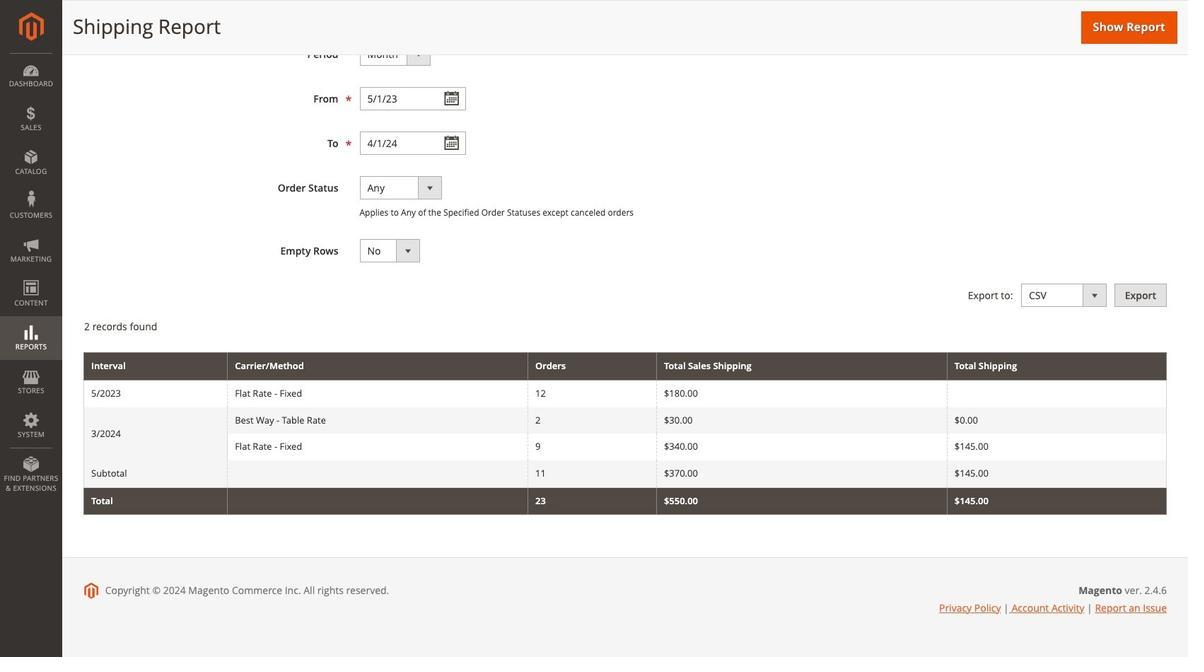 Task type: vqa. For each thing, say whether or not it's contained in the screenshot.
1st To text box from left's From text field
no



Task type: describe. For each thing, give the bounding box(es) containing it.
magento admin panel image
[[19, 12, 43, 41]]



Task type: locate. For each thing, give the bounding box(es) containing it.
None text field
[[360, 132, 466, 155]]

None text field
[[360, 87, 466, 110]]

menu bar
[[0, 53, 62, 500]]



